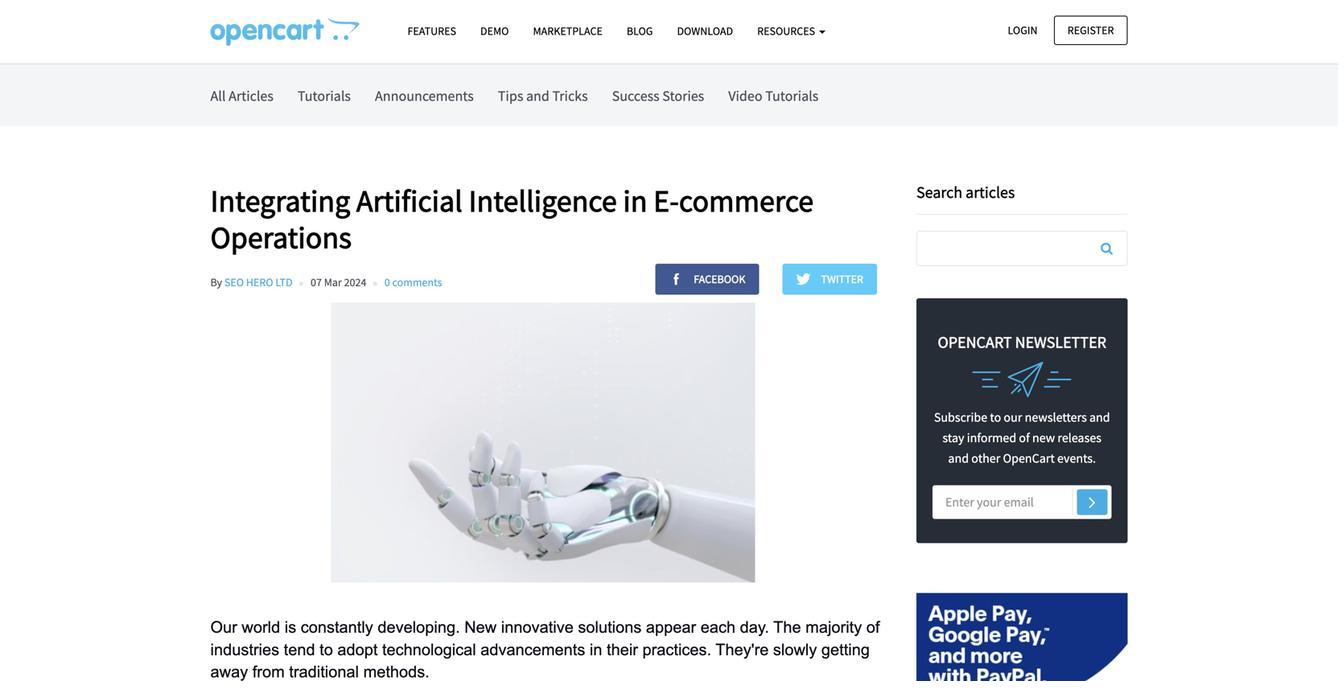 Task type: describe. For each thing, give the bounding box(es) containing it.
tips
[[498, 87, 523, 105]]

0
[[384, 275, 390, 290]]

day.
[[740, 619, 769, 637]]

paypal blog image
[[916, 576, 1128, 682]]

solutions
[[578, 619, 642, 637]]

2 horizontal spatial and
[[1089, 410, 1110, 426]]

innovative
[[501, 619, 574, 637]]

our world is constantly developing. new innovative solutions appear each day. the majority of industries tend to adopt technological advancements in their practices. they're slowly getting away from traditional methods.
[[210, 619, 884, 681]]

login link
[[994, 16, 1051, 45]]

artificial
[[356, 181, 463, 220]]

the
[[773, 619, 801, 637]]

new
[[1032, 430, 1055, 446]]

register
[[1068, 23, 1114, 37]]

all articles
[[210, 87, 273, 105]]

resources
[[757, 24, 817, 38]]

majority
[[806, 619, 862, 637]]

e-
[[653, 181, 679, 220]]

integrating artificial intelligence in e-commerce operations image
[[210, 17, 359, 46]]

stay
[[943, 430, 964, 446]]

developing.
[[378, 619, 460, 637]]

world
[[242, 619, 280, 637]]

constantly
[[301, 619, 373, 637]]

all
[[210, 87, 226, 105]]

appear
[[646, 619, 696, 637]]

features
[[408, 24, 456, 38]]

articles
[[966, 182, 1015, 202]]

demo link
[[468, 17, 521, 45]]

success stories
[[612, 87, 704, 105]]

announcements
[[375, 87, 474, 105]]

articles
[[229, 87, 273, 105]]

tend
[[284, 641, 315, 659]]

tips and tricks
[[498, 87, 588, 105]]

each
[[701, 619, 735, 637]]

download link
[[665, 17, 745, 45]]

hero
[[246, 275, 273, 290]]

seo hero ltd link
[[224, 275, 293, 290]]

newsletters
[[1025, 410, 1087, 426]]

from
[[252, 663, 285, 681]]

tricks
[[552, 87, 588, 105]]

seo
[[224, 275, 244, 290]]

2 tutorials from the left
[[765, 87, 819, 105]]

events.
[[1057, 451, 1096, 467]]

download
[[677, 24, 733, 38]]

all articles link
[[210, 64, 273, 126]]

to inside subscribe to our newsletters and stay informed of new releases and other opencart events.
[[990, 410, 1001, 426]]

marketplace link
[[521, 17, 615, 45]]

advancements
[[481, 641, 585, 659]]

newsletter
[[1015, 332, 1106, 352]]

to inside "our world is constantly developing. new innovative solutions appear each day. the majority of industries tend to adopt technological advancements in their practices. they're slowly getting away from traditional methods."
[[320, 641, 333, 659]]

facebook
[[692, 272, 745, 287]]

register link
[[1054, 16, 1128, 45]]

marketplace
[[533, 24, 603, 38]]

07 mar 2024
[[311, 275, 366, 290]]

opencart inside subscribe to our newsletters and stay informed of new releases and other opencart events.
[[1003, 451, 1055, 467]]

subscribe to our newsletters and stay informed of new releases and other opencart events.
[[934, 410, 1110, 467]]

is
[[285, 619, 296, 637]]

comments
[[392, 275, 442, 290]]

demo
[[480, 24, 509, 38]]

and inside tips and tricks link
[[526, 87, 549, 105]]

new
[[464, 619, 497, 637]]

success stories link
[[612, 64, 704, 126]]

1 horizontal spatial and
[[948, 451, 969, 467]]



Task type: vqa. For each thing, say whether or not it's contained in the screenshot.
paypal image
no



Task type: locate. For each thing, give the bounding box(es) containing it.
1 vertical spatial to
[[320, 641, 333, 659]]

login
[[1008, 23, 1038, 37]]

facebook link
[[655, 264, 759, 295]]

our
[[1004, 410, 1022, 426]]

twitter link
[[783, 264, 877, 295]]

07
[[311, 275, 322, 290]]

and right 'tips'
[[526, 87, 549, 105]]

None text field
[[917, 232, 1127, 266]]

away
[[210, 663, 248, 681]]

in inside integrating artificial intelligence in e-commerce operations
[[623, 181, 647, 220]]

opencart newsletter
[[938, 332, 1106, 352]]

0 comments
[[384, 275, 442, 290]]

announcements link
[[375, 64, 474, 126]]

traditional
[[289, 663, 359, 681]]

adopt
[[337, 641, 378, 659]]

subscribe
[[934, 410, 987, 426]]

slowly
[[773, 641, 817, 659]]

opencart down new
[[1003, 451, 1055, 467]]

operations
[[210, 218, 352, 257]]

their
[[607, 641, 638, 659]]

in inside "our world is constantly developing. new innovative solutions appear each day. the majority of industries tend to adopt technological advancements in their practices. they're slowly getting away from traditional methods."
[[590, 641, 602, 659]]

0 horizontal spatial tutorials
[[298, 87, 351, 105]]

opencart
[[938, 332, 1012, 352], [1003, 451, 1055, 467]]

and
[[526, 87, 549, 105], [1089, 410, 1110, 426], [948, 451, 969, 467]]

in down solutions
[[590, 641, 602, 659]]

video tutorials link
[[728, 64, 819, 126]]

0 vertical spatial in
[[623, 181, 647, 220]]

social twitter image
[[796, 272, 819, 287]]

0 vertical spatial to
[[990, 410, 1001, 426]]

success
[[612, 87, 660, 105]]

1 vertical spatial and
[[1089, 410, 1110, 426]]

1 tutorials from the left
[[298, 87, 351, 105]]

angle right image
[[1089, 493, 1096, 512]]

search image
[[1101, 242, 1113, 255]]

of inside "our world is constantly developing. new innovative solutions appear each day. the majority of industries tend to adopt technological advancements in their practices. they're slowly getting away from traditional methods."
[[866, 619, 880, 637]]

they're
[[716, 641, 769, 659]]

ltd
[[275, 275, 293, 290]]

0 vertical spatial opencart
[[938, 332, 1012, 352]]

of inside subscribe to our newsletters and stay informed of new releases and other opencart events.
[[1019, 430, 1030, 446]]

0 horizontal spatial in
[[590, 641, 602, 659]]

0 vertical spatial of
[[1019, 430, 1030, 446]]

methods.
[[363, 663, 430, 681]]

tutorials link
[[298, 64, 351, 126]]

1 horizontal spatial of
[[1019, 430, 1030, 446]]

1 vertical spatial in
[[590, 641, 602, 659]]

in
[[623, 181, 647, 220], [590, 641, 602, 659]]

technological
[[382, 641, 476, 659]]

integrating artificial intelligence in e-commerce operations
[[210, 181, 814, 257]]

opencart up subscribe
[[938, 332, 1012, 352]]

2024
[[344, 275, 366, 290]]

1 vertical spatial of
[[866, 619, 880, 637]]

video tutorials
[[728, 87, 819, 105]]

our
[[210, 619, 237, 637]]

industries
[[210, 641, 279, 659]]

intelligence
[[469, 181, 617, 220]]

search
[[916, 182, 962, 202]]

to left the our
[[990, 410, 1001, 426]]

resources link
[[745, 17, 838, 45]]

1 vertical spatial opencart
[[1003, 451, 1055, 467]]

0 vertical spatial and
[[526, 87, 549, 105]]

1 horizontal spatial in
[[623, 181, 647, 220]]

mar
[[324, 275, 342, 290]]

releases
[[1058, 430, 1101, 446]]

practices.
[[642, 641, 711, 659]]

0 horizontal spatial and
[[526, 87, 549, 105]]

blog
[[627, 24, 653, 38]]

tutorials right articles on the left of page
[[298, 87, 351, 105]]

1 horizontal spatial to
[[990, 410, 1001, 426]]

tips and tricks link
[[498, 64, 588, 126]]

1 horizontal spatial tutorials
[[765, 87, 819, 105]]

0 comments link
[[384, 275, 442, 290]]

2 vertical spatial and
[[948, 451, 969, 467]]

Enter your email text field
[[933, 485, 1112, 519]]

informed
[[967, 430, 1016, 446]]

commerce
[[679, 181, 814, 220]]

twitter
[[819, 272, 863, 287]]

search articles
[[916, 182, 1015, 202]]

getting
[[821, 641, 870, 659]]

of up getting
[[866, 619, 880, 637]]

integrating
[[210, 181, 350, 220]]

video
[[728, 87, 762, 105]]

other
[[971, 451, 1000, 467]]

stories
[[662, 87, 704, 105]]

tutorials right video
[[765, 87, 819, 105]]

of left new
[[1019, 430, 1030, 446]]

by
[[210, 275, 222, 290]]

and down stay
[[948, 451, 969, 467]]

of
[[1019, 430, 1030, 446], [866, 619, 880, 637]]

by seo hero ltd
[[210, 275, 293, 290]]

0 horizontal spatial of
[[866, 619, 880, 637]]

social facebook image
[[669, 272, 692, 287]]

blog link
[[615, 17, 665, 45]]

0 horizontal spatial to
[[320, 641, 333, 659]]

features link
[[395, 17, 468, 45]]

to up traditional
[[320, 641, 333, 659]]

in left "e-"
[[623, 181, 647, 220]]

and up releases
[[1089, 410, 1110, 426]]

tutorials
[[298, 87, 351, 105], [765, 87, 819, 105]]



